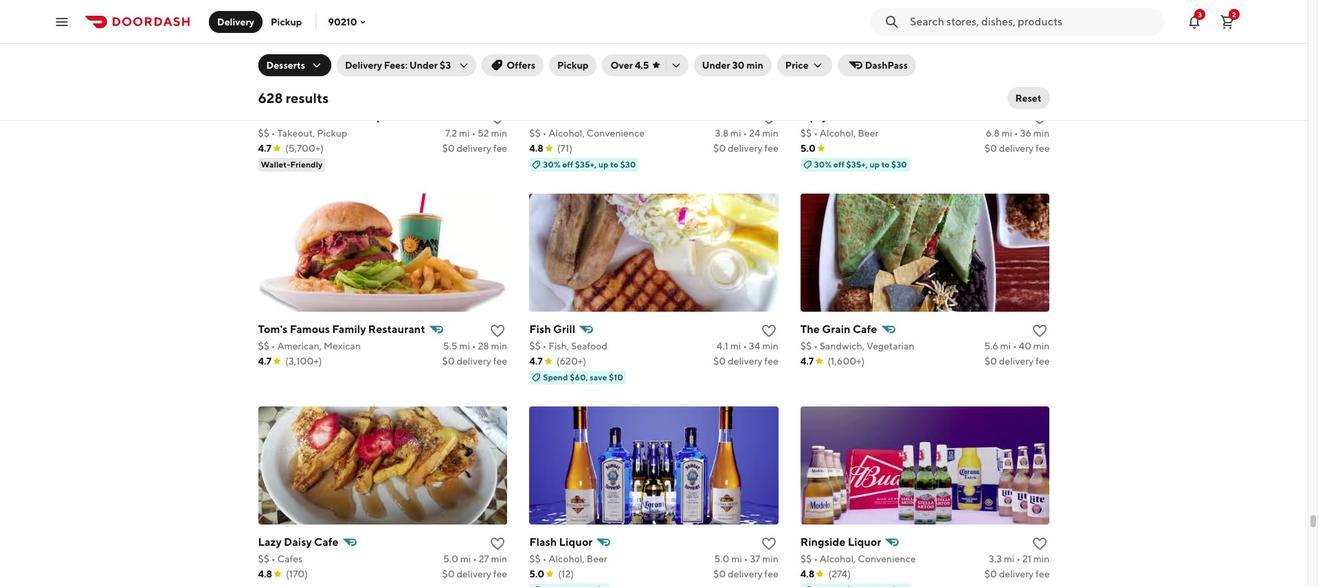 Task type: vqa. For each thing, say whether or not it's contained in the screenshot.
Liquor related to Flash Liquor
yes



Task type: describe. For each thing, give the bounding box(es) containing it.
5.0 down sipsy
[[800, 143, 816, 154]]

4.5
[[635, 60, 649, 71]]

$​0 delivery fee for fish grill
[[713, 356, 778, 367]]

$$ • sandwich, vegetarian
[[800, 341, 914, 352]]

delivery for delivery
[[217, 16, 254, 27]]

$$ for fish grill
[[529, 341, 541, 352]]

6.8
[[986, 128, 1000, 139]]

fee for lazy daisy cafe
[[493, 569, 507, 580]]

click to add this store to your saved list image for fish grill
[[761, 323, 777, 339]]

click to add this store to your saved list image for sipsy
[[1032, 110, 1048, 126]]

alcohol, for sipsy
[[820, 128, 856, 139]]

$3
[[440, 60, 451, 71]]

#2
[[607, 110, 622, 123]]

fee for the grain cafe
[[1036, 356, 1050, 367]]

• left 27
[[473, 554, 477, 565]]

mi for brothers sandwich shop
[[459, 128, 470, 139]]

90210 button
[[328, 16, 368, 27]]

delivery for tom's famous family restaurant
[[457, 356, 491, 367]]

beer for sipsy
[[858, 128, 879, 139]]

liquor for ringside liquor
[[848, 536, 881, 549]]

52
[[478, 128, 489, 139]]

fish
[[529, 323, 551, 336]]

cafes
[[277, 554, 303, 565]]

shop
[[357, 110, 383, 123]]

fee for sipsy
[[1036, 143, 1050, 154]]

1 vertical spatial pickup
[[557, 60, 589, 71]]

fee for fish grill
[[764, 356, 778, 367]]

30% for sipsy
[[814, 159, 832, 170]]

$$ • alcohol, convenience for &
[[529, 128, 645, 139]]

3.8
[[715, 128, 729, 139]]

5.0 mi • 37 min
[[714, 554, 778, 565]]

vegetarian
[[867, 341, 914, 352]]

$​0 for sipsy
[[985, 143, 997, 154]]

$$ for lazy daisy cafe
[[258, 554, 269, 565]]

famous
[[290, 323, 330, 336]]

$35+, for booze & brews #2
[[575, 159, 597, 170]]

offers button
[[482, 54, 544, 76]]

dashpass button
[[837, 54, 916, 76]]

mexican
[[324, 341, 361, 352]]

up for booze & brews #2
[[598, 159, 609, 170]]

fee for brothers sandwich shop
[[493, 143, 507, 154]]

takeout,
[[277, 128, 315, 139]]

(170)
[[286, 569, 308, 580]]

7.2
[[445, 128, 457, 139]]

3 items, open order cart image
[[1219, 13, 1236, 30]]

lazy daisy cafe
[[258, 536, 339, 549]]

5.0 left the (12)
[[529, 569, 544, 580]]

delivery for delivery fees: under $3
[[345, 60, 382, 71]]

min for tom's famous family restaurant
[[491, 341, 507, 352]]

• left cafes
[[271, 554, 275, 565]]

sipsy
[[800, 110, 828, 123]]

$​0 for brothers sandwich shop
[[442, 143, 455, 154]]

1 horizontal spatial pickup
[[317, 128, 347, 139]]

5.0 left 27
[[443, 554, 458, 565]]

• down sipsy
[[814, 128, 818, 139]]

min for sipsy
[[1033, 128, 1050, 139]]

5.6 mi • 40 min
[[984, 341, 1050, 352]]

• down booze
[[543, 128, 547, 139]]

• left 40
[[1013, 341, 1017, 352]]

ringside liquor
[[800, 536, 881, 549]]

$​0 delivery fee for brothers sandwich shop
[[442, 143, 507, 154]]

0 vertical spatial pickup
[[271, 16, 302, 27]]

over 4.5
[[611, 60, 649, 71]]

flash
[[529, 536, 557, 549]]

$$ • alcohol, beer for flash liquor
[[529, 554, 607, 565]]

desserts button
[[258, 54, 331, 76]]

min for lazy daisy cafe
[[491, 554, 507, 565]]

price button
[[777, 54, 832, 76]]

sandwich
[[305, 110, 355, 123]]

• down flash
[[543, 554, 547, 565]]

27
[[479, 554, 489, 565]]

to for sipsy
[[881, 159, 890, 170]]

$​0 for lazy daisy cafe
[[442, 569, 455, 580]]

(71)
[[557, 143, 572, 154]]

fee for tom's famous family restaurant
[[493, 356, 507, 367]]

flash liquor
[[529, 536, 593, 549]]

booze & brews #2
[[529, 110, 622, 123]]

wallet-
[[261, 159, 290, 170]]

delivery button
[[209, 11, 263, 33]]

price
[[785, 60, 809, 71]]

$10
[[609, 372, 623, 383]]

30% for booze & brews #2
[[543, 159, 561, 170]]

brews
[[573, 110, 605, 123]]

min for brothers sandwich shop
[[491, 128, 507, 139]]

sandwich,
[[820, 341, 865, 352]]

notification bell image
[[1186, 13, 1203, 30]]

save
[[590, 372, 607, 383]]

american,
[[277, 341, 322, 352]]

off for booze & brews #2
[[562, 159, 573, 170]]

tom's famous family restaurant
[[258, 323, 425, 336]]

(12)
[[558, 569, 574, 580]]

over
[[611, 60, 633, 71]]

reset button
[[1007, 87, 1050, 109]]

2 button
[[1214, 8, 1241, 35]]

open menu image
[[54, 13, 70, 30]]

$$ • takeout, pickup
[[258, 128, 347, 139]]

90210
[[328, 16, 357, 27]]

(1,600+)
[[828, 356, 865, 367]]

daisy
[[284, 536, 312, 549]]

click to add this store to your saved list image for flash liquor
[[761, 536, 777, 552]]

4.7 for the grain cafe
[[800, 356, 814, 367]]

628 results
[[258, 90, 329, 106]]

Store search: begin typing to search for stores available on DoorDash text field
[[910, 14, 1156, 29]]

4.1
[[717, 341, 728, 352]]

40
[[1019, 341, 1032, 352]]

• left 24
[[743, 128, 747, 139]]

mi for lazy daisy cafe
[[460, 554, 471, 565]]

3.3 mi • 21 min
[[989, 554, 1050, 565]]

$$ • alcohol, convenience for liquor
[[800, 554, 916, 565]]

delivery fees: under $3
[[345, 60, 451, 71]]

grill
[[553, 323, 575, 336]]

30
[[732, 60, 745, 71]]

(5,700+)
[[285, 143, 324, 154]]

28
[[478, 341, 489, 352]]

37
[[750, 554, 760, 565]]

the grain cafe
[[800, 323, 877, 336]]

$​0 for tom's famous family restaurant
[[442, 356, 455, 367]]

• left 21
[[1016, 554, 1020, 565]]

3
[[1198, 10, 1202, 18]]

tom's
[[258, 323, 288, 336]]

$30 for booze & brews #2
[[620, 159, 636, 170]]

$​0 for the grain cafe
[[985, 356, 997, 367]]

$​0 delivery fee for sipsy
[[985, 143, 1050, 154]]

offers
[[507, 60, 535, 71]]

$​0 delivery fee for ringside liquor
[[985, 569, 1050, 580]]

to for booze & brews #2
[[610, 159, 618, 170]]

fee for booze & brews #2
[[764, 143, 778, 154]]

fee for flash liquor
[[764, 569, 778, 580]]

0 vertical spatial pickup button
[[263, 11, 310, 33]]

brothers
[[258, 110, 303, 123]]

$$ for brothers sandwich shop
[[258, 128, 269, 139]]

delivery for fish grill
[[728, 356, 763, 367]]

booze
[[529, 110, 562, 123]]

desserts
[[266, 60, 305, 71]]

mi for flash liquor
[[731, 554, 742, 565]]

click to add this store to your saved list image for tom's famous family restaurant
[[489, 323, 506, 339]]

$​0 delivery fee for tom's famous family restaurant
[[442, 356, 507, 367]]

2 vertical spatial click to add this store to your saved list image
[[1032, 536, 1048, 552]]

$30 for sipsy
[[891, 159, 907, 170]]

21
[[1022, 554, 1032, 565]]

mi for ringside liquor
[[1004, 554, 1015, 565]]

36
[[1020, 128, 1032, 139]]

alcohol, for flash liquor
[[549, 554, 585, 565]]

5.0 mi • 27 min
[[443, 554, 507, 565]]

• down tom's
[[271, 341, 275, 352]]

reset
[[1015, 93, 1041, 104]]

off for sipsy
[[833, 159, 845, 170]]

7.2 mi • 52 min
[[445, 128, 507, 139]]

mi for the grain cafe
[[1000, 341, 1011, 352]]

delivery for booze & brews #2
[[728, 143, 763, 154]]

4.8 for ringside liquor
[[800, 569, 815, 580]]

4.7 for fish grill
[[529, 356, 543, 367]]



Task type: locate. For each thing, give the bounding box(es) containing it.
liquor right flash
[[559, 536, 593, 549]]

0 vertical spatial cafe
[[853, 323, 877, 336]]

0 vertical spatial delivery
[[217, 16, 254, 27]]

$​0 delivery fee down 4.1 mi • 34 min
[[713, 356, 778, 367]]

$$ for sipsy
[[800, 128, 812, 139]]

up
[[598, 159, 609, 170], [870, 159, 880, 170]]

$​0 delivery fee down 5.5 mi • 28 min
[[442, 356, 507, 367]]

wallet-friendly
[[261, 159, 323, 170]]

$​0 for ringside liquor
[[985, 569, 997, 580]]

pickup down sandwich
[[317, 128, 347, 139]]

0 horizontal spatial convenience
[[587, 128, 645, 139]]

1 horizontal spatial pickup button
[[549, 54, 597, 76]]

4.8 for booze & brews #2
[[529, 143, 543, 154]]

1 $30 from the left
[[620, 159, 636, 170]]

min right 36
[[1033, 128, 1050, 139]]

5.5 mi • 28 min
[[443, 341, 507, 352]]

mi right 5.6
[[1000, 341, 1011, 352]]

1 horizontal spatial cafe
[[853, 323, 877, 336]]

mi left 27
[[460, 554, 471, 565]]

fish,
[[549, 341, 569, 352]]

2 to from the left
[[881, 159, 890, 170]]

convenience for booze & brews #2
[[587, 128, 645, 139]]

beer
[[858, 128, 879, 139], [587, 554, 607, 565]]

delivery inside delivery button
[[217, 16, 254, 27]]

4.7 up wallet-
[[258, 143, 271, 154]]

fee down 6.8 mi • 36 min
[[1036, 143, 1050, 154]]

1 horizontal spatial $$ • alcohol, convenience
[[800, 554, 916, 565]]

cafe up $$ • sandwich, vegetarian
[[853, 323, 877, 336]]

$$ for the grain cafe
[[800, 341, 812, 352]]

min
[[747, 60, 763, 71], [491, 128, 507, 139], [762, 128, 778, 139], [1033, 128, 1050, 139], [491, 341, 507, 352], [762, 341, 778, 352], [1033, 341, 1050, 352], [491, 554, 507, 565], [762, 554, 778, 565], [1033, 554, 1050, 565]]

$$ • alcohol, beer down sipsy
[[800, 128, 879, 139]]

1 vertical spatial $$ • alcohol, convenience
[[800, 554, 916, 565]]

$​0 down 7.2
[[442, 143, 455, 154]]

30% off $35+, up to $30
[[543, 159, 636, 170], [814, 159, 907, 170]]

delivery down 5.6 mi • 40 min on the bottom right of page
[[999, 356, 1034, 367]]

cafe for lazy daisy cafe
[[314, 536, 339, 549]]

1 liquor from the left
[[559, 536, 593, 549]]

$​0 delivery fee
[[442, 143, 507, 154], [713, 143, 778, 154], [985, 143, 1050, 154], [442, 356, 507, 367], [713, 356, 778, 367], [985, 356, 1050, 367], [442, 569, 507, 580], [713, 569, 778, 580], [985, 569, 1050, 580]]

$​0 down 5.0 mi • 27 min
[[442, 569, 455, 580]]

click to add this store to your saved list image for brews
[[761, 110, 777, 126]]

2 30% from the left
[[814, 159, 832, 170]]

min for ringside liquor
[[1033, 554, 1050, 565]]

brothers sandwich shop
[[258, 110, 383, 123]]

3.8 mi • 24 min
[[715, 128, 778, 139]]

$$ • alcohol, convenience
[[529, 128, 645, 139], [800, 554, 916, 565]]

2 horizontal spatial 4.8
[[800, 569, 815, 580]]

mi right 4.1
[[730, 341, 741, 352]]

0 vertical spatial $$ • alcohol, convenience
[[529, 128, 645, 139]]

$$ down booze
[[529, 128, 541, 139]]

30% off $35+, up to $30 down sipsy
[[814, 159, 907, 170]]

$$
[[258, 128, 269, 139], [529, 128, 541, 139], [800, 128, 812, 139], [258, 341, 269, 352], [529, 341, 541, 352], [800, 341, 812, 352], [258, 554, 269, 565], [529, 554, 541, 565], [800, 554, 812, 565]]

min inside button
[[747, 60, 763, 71]]

$​0 delivery fee for flash liquor
[[713, 569, 778, 580]]

click to add this store to your saved list image up 5.6 mi • 40 min on the bottom right of page
[[1032, 323, 1048, 339]]

delivery for brothers sandwich shop
[[457, 143, 491, 154]]

2 $30 from the left
[[891, 159, 907, 170]]

$$ • alcohol, convenience down brews
[[529, 128, 645, 139]]

0 horizontal spatial 30% off $35+, up to $30
[[543, 159, 636, 170]]

1 30% off $35+, up to $30 from the left
[[543, 159, 636, 170]]

delivery for flash liquor
[[728, 569, 763, 580]]

1 vertical spatial pickup button
[[549, 54, 597, 76]]

30% down sipsy
[[814, 159, 832, 170]]

beer down dashpass button
[[858, 128, 879, 139]]

$​0 for flash liquor
[[713, 569, 726, 580]]

fee for ringside liquor
[[1036, 569, 1050, 580]]

click to add this store to your saved list image for brothers sandwich shop
[[489, 110, 506, 126]]

click to add this store to your saved list image up 5.0 mi • 37 min
[[761, 536, 777, 552]]

fee down 7.2 mi • 52 min
[[493, 143, 507, 154]]

$$ down the
[[800, 341, 812, 352]]

2
[[1232, 10, 1236, 18]]

&
[[564, 110, 571, 123]]

30% off $35+, up to $30 for sipsy
[[814, 159, 907, 170]]

$$ • fish, seafood
[[529, 341, 607, 352]]

ringside
[[800, 536, 846, 549]]

0 horizontal spatial delivery
[[217, 16, 254, 27]]

0 horizontal spatial cafe
[[314, 536, 339, 549]]

click to add this store to your saved list image up 4.1 mi • 34 min
[[761, 323, 777, 339]]

under left $3
[[409, 60, 438, 71]]

delivery down 5.5 mi • 28 min
[[457, 356, 491, 367]]

1 horizontal spatial 30%
[[814, 159, 832, 170]]

$$ for booze & brews #2
[[529, 128, 541, 139]]

(274)
[[828, 569, 851, 580]]

30%
[[543, 159, 561, 170], [814, 159, 832, 170]]

5.5
[[443, 341, 457, 352]]

1 horizontal spatial to
[[881, 159, 890, 170]]

2 30% off $35+, up to $30 from the left
[[814, 159, 907, 170]]

results
[[286, 90, 329, 106]]

0 vertical spatial click to add this store to your saved list image
[[761, 110, 777, 126]]

mi right 5.5
[[459, 341, 470, 352]]

1 to from the left
[[610, 159, 618, 170]]

fee down 4.1 mi • 34 min
[[764, 356, 778, 367]]

$$ • alcohol, beer for sipsy
[[800, 128, 879, 139]]

24
[[749, 128, 760, 139]]

under inside button
[[702, 60, 730, 71]]

fee down 5.5 mi • 28 min
[[493, 356, 507, 367]]

1 horizontal spatial beer
[[858, 128, 879, 139]]

mi right the 3.3
[[1004, 554, 1015, 565]]

click to add this store to your saved list image up 5.5 mi • 28 min
[[489, 323, 506, 339]]

$$ • alcohol, beer up the (12)
[[529, 554, 607, 565]]

to
[[610, 159, 618, 170], [881, 159, 890, 170]]

min for booze & brews #2
[[762, 128, 778, 139]]

• left 28
[[472, 341, 476, 352]]

34
[[749, 341, 760, 352]]

1 vertical spatial convenience
[[858, 554, 916, 565]]

pickup button up desserts at the left top
[[263, 11, 310, 33]]

1 under from the left
[[409, 60, 438, 71]]

0 horizontal spatial pickup
[[271, 16, 302, 27]]

30% off $35+, up to $30 for booze & brews #2
[[543, 159, 636, 170]]

0 vertical spatial convenience
[[587, 128, 645, 139]]

the
[[800, 323, 820, 336]]

0 horizontal spatial 30%
[[543, 159, 561, 170]]

min for fish grill
[[762, 341, 778, 352]]

4.7 for brothers sandwich shop
[[258, 143, 271, 154]]

$​0 down the 6.8 at the right
[[985, 143, 997, 154]]

$​0 delivery fee down 3.3 mi • 21 min
[[985, 569, 1050, 580]]

1 off from the left
[[562, 159, 573, 170]]

0 horizontal spatial $30
[[620, 159, 636, 170]]

beer for flash liquor
[[587, 554, 607, 565]]

• left 36
[[1014, 128, 1018, 139]]

under
[[409, 60, 438, 71], [702, 60, 730, 71]]

6.8 mi • 36 min
[[986, 128, 1050, 139]]

cafe right daisy
[[314, 536, 339, 549]]

liquor for flash liquor
[[559, 536, 593, 549]]

1 vertical spatial cafe
[[314, 536, 339, 549]]

1 horizontal spatial up
[[870, 159, 880, 170]]

under left 30
[[702, 60, 730, 71]]

$$ down fish
[[529, 341, 541, 352]]

beer down flash liquor
[[587, 554, 607, 565]]

$​0 for fish grill
[[713, 356, 726, 367]]

$60,
[[570, 372, 588, 383]]

alcohol, up (274)
[[820, 554, 856, 565]]

$$ • alcohol, convenience up (274)
[[800, 554, 916, 565]]

$$ • cafes
[[258, 554, 303, 565]]

under 30 min
[[702, 60, 763, 71]]

min right 21
[[1033, 554, 1050, 565]]

min right 30
[[747, 60, 763, 71]]

1 horizontal spatial off
[[833, 159, 845, 170]]

0 horizontal spatial $35+,
[[575, 159, 597, 170]]

• left 34
[[743, 341, 747, 352]]

1 30% from the left
[[543, 159, 561, 170]]

0 horizontal spatial beer
[[587, 554, 607, 565]]

$​0 down 5.5
[[442, 356, 455, 367]]

0 horizontal spatial $$ • alcohol, convenience
[[529, 128, 645, 139]]

0 vertical spatial $$ • alcohol, beer
[[800, 128, 879, 139]]

4.8 for lazy daisy cafe
[[258, 569, 272, 580]]

1 vertical spatial beer
[[587, 554, 607, 565]]

$​0 down 4.1
[[713, 356, 726, 367]]

$​0 down 5.6
[[985, 356, 997, 367]]

$​0
[[442, 143, 455, 154], [713, 143, 726, 154], [985, 143, 997, 154], [442, 356, 455, 367], [713, 356, 726, 367], [985, 356, 997, 367], [442, 569, 455, 580], [713, 569, 726, 580], [985, 569, 997, 580]]

1 vertical spatial $$ • alcohol, beer
[[529, 554, 607, 565]]

delivery for the grain cafe
[[999, 356, 1034, 367]]

delivery down 6.8 mi • 36 min
[[999, 143, 1034, 154]]

0 horizontal spatial liquor
[[559, 536, 593, 549]]

over 4.5 button
[[602, 54, 688, 76]]

1 horizontal spatial 30% off $35+, up to $30
[[814, 159, 907, 170]]

4.7 down fish
[[529, 356, 543, 367]]

2 liquor from the left
[[848, 536, 881, 549]]

click to add this store to your saved list image up 5.0 mi • 27 min
[[489, 536, 506, 552]]

lazy
[[258, 536, 282, 549]]

click to add this store to your saved list image for lazy daisy cafe
[[489, 536, 506, 552]]

1 horizontal spatial under
[[702, 60, 730, 71]]

0 horizontal spatial up
[[598, 159, 609, 170]]

1 vertical spatial delivery
[[345, 60, 382, 71]]

$$ down sipsy
[[800, 128, 812, 139]]

fish grill
[[529, 323, 575, 336]]

fee down 5.0 mi • 37 min
[[764, 569, 778, 580]]

1 horizontal spatial $$ • alcohol, beer
[[800, 128, 879, 139]]

1 horizontal spatial delivery
[[345, 60, 382, 71]]

1 horizontal spatial 4.8
[[529, 143, 543, 154]]

pickup button left over
[[549, 54, 597, 76]]

convenience
[[587, 128, 645, 139], [858, 554, 916, 565]]

0 horizontal spatial 4.8
[[258, 569, 272, 580]]

delivery
[[217, 16, 254, 27], [345, 60, 382, 71]]

mi right 3.8
[[730, 128, 741, 139]]

alcohol, for booze & brews #2
[[549, 128, 585, 139]]

1 vertical spatial click to add this store to your saved list image
[[1032, 323, 1048, 339]]

4.8
[[529, 143, 543, 154], [258, 569, 272, 580], [800, 569, 815, 580]]

4.8 left (71) at the left top
[[529, 143, 543, 154]]

spend $60, save $10
[[543, 372, 623, 383]]

$35+, for sipsy
[[846, 159, 868, 170]]

2 horizontal spatial pickup
[[557, 60, 589, 71]]

5.0 left 37
[[714, 554, 729, 565]]

$$ for ringside liquor
[[800, 554, 812, 565]]

$​0 delivery fee down 5.0 mi • 37 min
[[713, 569, 778, 580]]

delivery down 3.3 mi • 21 min
[[999, 569, 1034, 580]]

seafood
[[571, 341, 607, 352]]

• down brothers
[[271, 128, 275, 139]]

click to add this store to your saved list image for cafe
[[1032, 323, 1048, 339]]

$$ • alcohol, beer
[[800, 128, 879, 139], [529, 554, 607, 565]]

$​0 down 3.8
[[713, 143, 726, 154]]

2 $35+, from the left
[[846, 159, 868, 170]]

alcohol, down sipsy
[[820, 128, 856, 139]]

0 horizontal spatial to
[[610, 159, 618, 170]]

delivery for lazy daisy cafe
[[457, 569, 491, 580]]

click to add this store to your saved list image up 7.2 mi • 52 min
[[489, 110, 506, 126]]

mi for booze & brews #2
[[730, 128, 741, 139]]

1 horizontal spatial $30
[[891, 159, 907, 170]]

mi for fish grill
[[730, 341, 741, 352]]

click to add this store to your saved list image down reset button
[[1032, 110, 1048, 126]]

1 horizontal spatial $35+,
[[846, 159, 868, 170]]

min right 40
[[1033, 341, 1050, 352]]

up for sipsy
[[870, 159, 880, 170]]

mi right the 6.8 at the right
[[1002, 128, 1012, 139]]

cafe for the grain cafe
[[853, 323, 877, 336]]

• left 37
[[744, 554, 748, 565]]

4.8 left (274)
[[800, 569, 815, 580]]

• left fish,
[[543, 341, 547, 352]]

$​0 down the 3.3
[[985, 569, 997, 580]]

mi for tom's famous family restaurant
[[459, 341, 470, 352]]

0 horizontal spatial pickup button
[[263, 11, 310, 33]]

min right 24
[[762, 128, 778, 139]]

$$ • american, mexican
[[258, 341, 361, 352]]

$​0 down 5.0 mi • 37 min
[[713, 569, 726, 580]]

restaurant
[[368, 323, 425, 336]]

min right 28
[[491, 341, 507, 352]]

(3,100+)
[[285, 356, 322, 367]]

min right 27
[[491, 554, 507, 565]]

$​0 delivery fee for lazy daisy cafe
[[442, 569, 507, 580]]

4.8 down $$ • cafes
[[258, 569, 272, 580]]

click to add this store to your saved list image
[[489, 110, 506, 126], [1032, 110, 1048, 126], [489, 323, 506, 339], [761, 323, 777, 339], [489, 536, 506, 552], [761, 536, 777, 552]]

min for flash liquor
[[762, 554, 778, 565]]

1 up from the left
[[598, 159, 609, 170]]

$$ for tom's famous family restaurant
[[258, 341, 269, 352]]

fee
[[493, 143, 507, 154], [764, 143, 778, 154], [1036, 143, 1050, 154], [493, 356, 507, 367], [764, 356, 778, 367], [1036, 356, 1050, 367], [493, 569, 507, 580], [764, 569, 778, 580], [1036, 569, 1050, 580]]

$​0 delivery fee down 7.2 mi • 52 min
[[442, 143, 507, 154]]

$​0 delivery fee down 5.6 mi • 40 min on the bottom right of page
[[985, 356, 1050, 367]]

0 horizontal spatial under
[[409, 60, 438, 71]]

628
[[258, 90, 283, 106]]

$​0 delivery fee down 5.0 mi • 27 min
[[442, 569, 507, 580]]

min for the grain cafe
[[1033, 341, 1050, 352]]

click to add this store to your saved list image
[[761, 110, 777, 126], [1032, 323, 1048, 339], [1032, 536, 1048, 552]]

pickup button
[[263, 11, 310, 33], [549, 54, 597, 76]]

convenience for ringside liquor
[[858, 554, 916, 565]]

$​0 delivery fee down 6.8 mi • 36 min
[[985, 143, 1050, 154]]

alcohol, up the (12)
[[549, 554, 585, 565]]

0 vertical spatial beer
[[858, 128, 879, 139]]

$$ down flash
[[529, 554, 541, 565]]

• down the
[[814, 341, 818, 352]]

3.3
[[989, 554, 1002, 565]]

1 horizontal spatial liquor
[[848, 536, 881, 549]]

delivery for sipsy
[[999, 143, 1034, 154]]

pickup left over
[[557, 60, 589, 71]]

mi right 7.2
[[459, 128, 470, 139]]

alcohol, for ringside liquor
[[820, 554, 856, 565]]

convenience down ringside liquor
[[858, 554, 916, 565]]

alcohol, up (71) at the left top
[[549, 128, 585, 139]]

4.1 mi • 34 min
[[717, 341, 778, 352]]

30% off $35+, up to $30 down (71) at the left top
[[543, 159, 636, 170]]

spend
[[543, 372, 568, 383]]

0 horizontal spatial off
[[562, 159, 573, 170]]

grain
[[822, 323, 851, 336]]

(620+)
[[556, 356, 586, 367]]

$​0 delivery fee for the grain cafe
[[985, 356, 1050, 367]]

under 30 min button
[[694, 54, 772, 76]]

fees:
[[384, 60, 408, 71]]

4.7 for tom's famous family restaurant
[[258, 356, 271, 367]]

mi left 37
[[731, 554, 742, 565]]

delivery
[[457, 143, 491, 154], [728, 143, 763, 154], [999, 143, 1034, 154], [457, 356, 491, 367], [728, 356, 763, 367], [999, 356, 1034, 367], [457, 569, 491, 580], [728, 569, 763, 580], [999, 569, 1034, 580]]

1 horizontal spatial convenience
[[858, 554, 916, 565]]

2 under from the left
[[702, 60, 730, 71]]

$​0 delivery fee for booze & brews #2
[[713, 143, 778, 154]]

dashpass
[[865, 60, 908, 71]]

2 up from the left
[[870, 159, 880, 170]]

mi for sipsy
[[1002, 128, 1012, 139]]

liquor up (274)
[[848, 536, 881, 549]]

2 vertical spatial pickup
[[317, 128, 347, 139]]

0 horizontal spatial $$ • alcohol, beer
[[529, 554, 607, 565]]

click to add this store to your saved list image up 3.3 mi • 21 min
[[1032, 536, 1048, 552]]

1 $35+, from the left
[[575, 159, 597, 170]]

alcohol,
[[549, 128, 585, 139], [820, 128, 856, 139], [549, 554, 585, 565], [820, 554, 856, 565]]

liquor
[[559, 536, 593, 549], [848, 536, 881, 549]]

• down ringside
[[814, 554, 818, 565]]

• left the 52
[[472, 128, 476, 139]]

2 off from the left
[[833, 159, 845, 170]]

fee down 3.3 mi • 21 min
[[1036, 569, 1050, 580]]

delivery for ringside liquor
[[999, 569, 1034, 580]]

$​0 for booze & brews #2
[[713, 143, 726, 154]]



